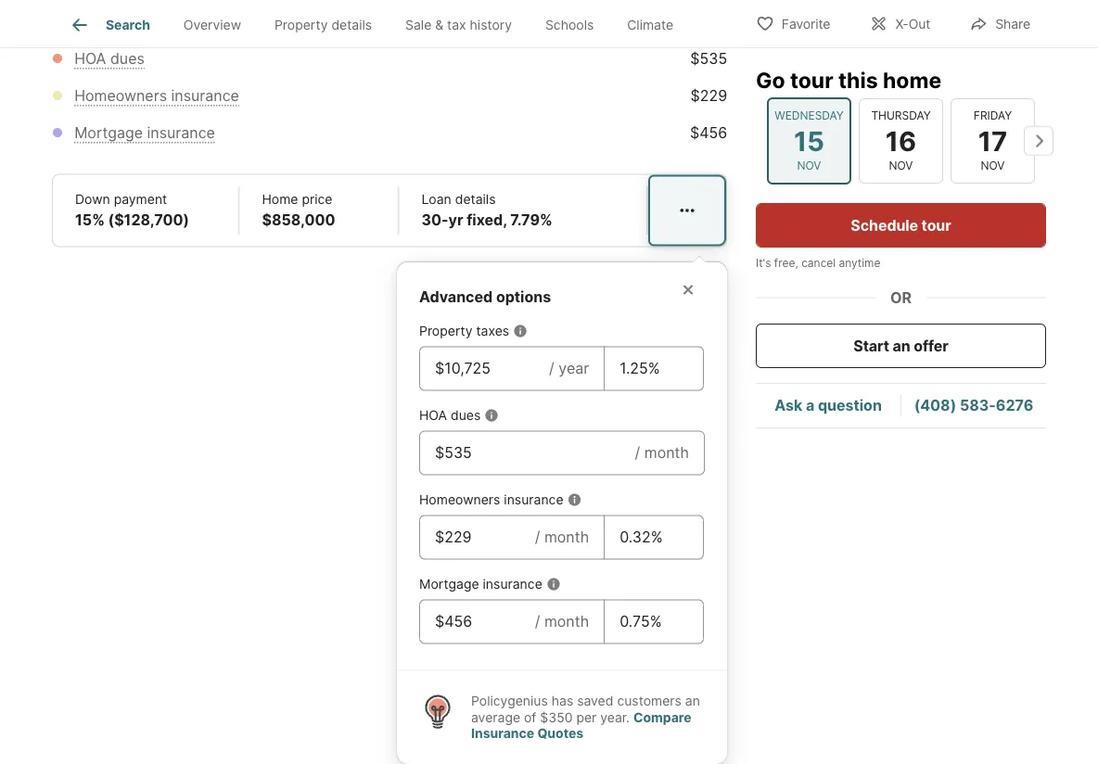 Task type: describe. For each thing, give the bounding box(es) containing it.
0 vertical spatial hoa
[[74, 50, 106, 68]]

quotes
[[537, 726, 584, 741]]

tour for schedule
[[922, 216, 951, 234]]

saved
[[577, 693, 613, 709]]

(408) 583-6276
[[914, 396, 1033, 414]]

15
[[794, 125, 824, 157]]

nov for 17
[[981, 159, 1005, 173]]

homeowners inside tooltip
[[419, 492, 500, 508]]

property details
[[274, 17, 372, 33]]

free,
[[774, 256, 798, 270]]

/ for mortgage insurance
[[535, 612, 540, 631]]

tour for go
[[790, 67, 833, 93]]

thursday
[[871, 109, 931, 122]]

down
[[75, 191, 110, 207]]

or
[[890, 288, 912, 307]]

1 vertical spatial mortgage insurance
[[419, 576, 542, 592]]

start an offer
[[854, 337, 948, 355]]

17
[[978, 125, 1007, 157]]

ask a question
[[775, 396, 882, 414]]

share button
[[954, 4, 1046, 42]]

advanced
[[419, 288, 493, 306]]

fixed,
[[467, 211, 507, 229]]

ask
[[775, 396, 802, 414]]

next image
[[1024, 126, 1054, 156]]

hoa inside tooltip
[[419, 407, 447, 423]]

compare insurance quotes link
[[471, 709, 691, 741]]

mortgage inside tooltip
[[419, 576, 479, 592]]

friday 17 nov
[[974, 109, 1012, 173]]

go
[[756, 67, 785, 93]]

0 horizontal spatial dues
[[110, 50, 145, 68]]

favorite
[[782, 16, 830, 32]]

customers
[[617, 693, 682, 709]]

this
[[838, 67, 878, 93]]

sale
[[405, 17, 432, 33]]

mortgage insurance link
[[74, 124, 215, 142]]

schools tab
[[529, 3, 610, 47]]

/ month for homeowners insurance
[[535, 528, 589, 546]]

x-out button
[[854, 4, 946, 42]]

month for homeowners insurance
[[544, 528, 589, 546]]

0 horizontal spatial hoa dues
[[74, 50, 145, 68]]

schedule tour
[[851, 216, 951, 234]]

start an offer button
[[756, 324, 1046, 368]]

/ for homeowners insurance
[[535, 528, 540, 546]]

advanced options
[[419, 288, 551, 306]]

an inside start an offer button
[[893, 337, 910, 355]]

has
[[552, 693, 573, 709]]

property details tab
[[258, 3, 389, 47]]

history
[[470, 17, 512, 33]]

compare insurance quotes
[[471, 709, 691, 741]]

/ for hoa dues
[[635, 444, 640, 462]]

schedule
[[851, 216, 918, 234]]

30-
[[421, 211, 448, 229]]

/ month for hoa dues
[[635, 444, 689, 462]]

0 horizontal spatial mortgage
[[74, 124, 143, 142]]

$858,000
[[262, 211, 335, 229]]

home
[[262, 191, 298, 207]]

property taxes link
[[74, 12, 177, 30]]

start
[[854, 337, 889, 355]]

6276
[[996, 396, 1033, 414]]

$350
[[540, 709, 573, 725]]

question
[[818, 396, 882, 414]]

share
[[995, 16, 1030, 32]]

details for loan details 30-yr fixed, 7.79%
[[455, 191, 496, 207]]

x-out
[[895, 16, 930, 32]]

dues inside tooltip
[[451, 407, 481, 423]]

a
[[806, 396, 814, 414]]

policygenius
[[471, 693, 548, 709]]

1 vertical spatial hoa dues
[[419, 407, 481, 423]]

/ year
[[549, 359, 589, 377]]

price
[[302, 191, 332, 207]]

$229
[[691, 87, 727, 105]]

7.79%
[[510, 211, 553, 229]]

583-
[[960, 396, 996, 414]]

16
[[886, 125, 916, 157]]

it's
[[756, 256, 771, 270]]



Task type: locate. For each thing, give the bounding box(es) containing it.
1 vertical spatial homeowners
[[419, 492, 500, 508]]

mortgage insurance
[[74, 124, 215, 142], [419, 576, 542, 592]]

ask a question link
[[775, 396, 882, 414]]

yr
[[448, 211, 463, 229]]

0 vertical spatial / month
[[635, 444, 689, 462]]

property for property details tab
[[274, 17, 328, 33]]

taxes
[[139, 12, 177, 30], [476, 323, 509, 339]]

an left offer
[[893, 337, 910, 355]]

2 vertical spatial month
[[544, 612, 589, 631]]

(408) 583-6276 link
[[914, 396, 1033, 414]]

nov for 15
[[797, 159, 821, 173]]

loan
[[421, 191, 451, 207]]

loan details 30-yr fixed, 7.79%
[[421, 191, 553, 229]]

cancel
[[801, 256, 836, 270]]

/ month
[[635, 444, 689, 462], [535, 528, 589, 546], [535, 612, 589, 631]]

0 horizontal spatial property taxes
[[74, 12, 177, 30]]

compare
[[633, 709, 691, 725]]

wednesday
[[775, 109, 844, 122]]

property
[[74, 12, 135, 30], [274, 17, 328, 33], [419, 323, 473, 339]]

of
[[524, 709, 536, 725]]

&
[[435, 17, 443, 33]]

insurance
[[171, 87, 239, 105], [147, 124, 215, 142], [504, 492, 563, 508], [483, 576, 542, 592]]

0 vertical spatial tour
[[790, 67, 833, 93]]

0 horizontal spatial details
[[331, 17, 372, 33]]

0 vertical spatial details
[[331, 17, 372, 33]]

1 horizontal spatial dues
[[451, 407, 481, 423]]

1 horizontal spatial nov
[[889, 159, 913, 173]]

1 horizontal spatial homeowners
[[419, 492, 500, 508]]

favorite button
[[740, 4, 846, 42]]

0 horizontal spatial hoa
[[74, 50, 106, 68]]

anytime
[[839, 256, 881, 270]]

sale & tax history tab
[[389, 3, 529, 47]]

offer
[[914, 337, 948, 355]]

taxes down advanced options
[[476, 323, 509, 339]]

1 horizontal spatial property taxes
[[419, 323, 509, 339]]

2 horizontal spatial property
[[419, 323, 473, 339]]

1 horizontal spatial details
[[455, 191, 496, 207]]

mortgage
[[74, 124, 143, 142], [419, 576, 479, 592]]

overview tab
[[167, 3, 258, 47]]

nov down 16 at the top right of page
[[889, 159, 913, 173]]

property inside tab
[[274, 17, 328, 33]]

0 horizontal spatial an
[[685, 693, 700, 709]]

0 vertical spatial taxes
[[139, 12, 177, 30]]

None button
[[767, 97, 851, 185], [859, 98, 943, 184], [951, 98, 1035, 184], [767, 97, 851, 185], [859, 98, 943, 184], [951, 98, 1035, 184]]

1 vertical spatial hoa
[[419, 407, 447, 423]]

property taxes inside tooltip
[[419, 323, 509, 339]]

average
[[471, 709, 520, 725]]

0 vertical spatial property taxes
[[74, 12, 177, 30]]

nov down 17
[[981, 159, 1005, 173]]

down payment 15% ($128,700)
[[75, 191, 189, 229]]

schools
[[545, 17, 594, 33]]

tooltip containing advanced options
[[397, 247, 1072, 764]]

lightbulb icon image
[[419, 693, 456, 730]]

0 vertical spatial hoa dues
[[74, 50, 145, 68]]

1 horizontal spatial homeowners insurance
[[419, 492, 563, 508]]

details for property details
[[331, 17, 372, 33]]

0 horizontal spatial property
[[74, 12, 135, 30]]

($128,700)
[[108, 211, 189, 229]]

taxes left overview
[[139, 12, 177, 30]]

0 horizontal spatial nov
[[797, 159, 821, 173]]

nov inside friday 17 nov
[[981, 159, 1005, 173]]

per
[[576, 709, 597, 725]]

options
[[496, 288, 551, 306]]

2 nov from the left
[[889, 159, 913, 173]]

1 horizontal spatial mortgage insurance
[[419, 576, 542, 592]]

homeowners insurance link
[[74, 87, 239, 105]]

property taxes down advanced
[[419, 323, 509, 339]]

1 vertical spatial tour
[[922, 216, 951, 234]]

0 horizontal spatial mortgage insurance
[[74, 124, 215, 142]]

0 horizontal spatial tour
[[790, 67, 833, 93]]

tab list
[[52, 0, 705, 47]]

search
[[106, 17, 150, 33]]

1 horizontal spatial property
[[274, 17, 328, 33]]

tab list containing search
[[52, 0, 705, 47]]

go tour this home
[[756, 67, 941, 93]]

tour
[[790, 67, 833, 93], [922, 216, 951, 234]]

homeowners insurance inside tooltip
[[419, 492, 563, 508]]

tooltip
[[397, 247, 1072, 764]]

tour inside button
[[922, 216, 951, 234]]

home price $858,000
[[262, 191, 335, 229]]

3 nov from the left
[[981, 159, 1005, 173]]

details left sale
[[331, 17, 372, 33]]

month for mortgage insurance
[[544, 612, 589, 631]]

property down advanced
[[419, 323, 473, 339]]

$535
[[690, 50, 727, 68]]

0 vertical spatial dues
[[110, 50, 145, 68]]

details inside tab
[[331, 17, 372, 33]]

out
[[909, 16, 930, 32]]

taxes inside tooltip
[[476, 323, 509, 339]]

details up fixed,
[[455, 191, 496, 207]]

schedule tour button
[[756, 203, 1046, 248]]

tour up wednesday
[[790, 67, 833, 93]]

0 vertical spatial homeowners insurance
[[74, 87, 239, 105]]

15%
[[75, 211, 105, 229]]

nov down '15' at right
[[797, 159, 821, 173]]

1 vertical spatial month
[[544, 528, 589, 546]]

1 vertical spatial / month
[[535, 528, 589, 546]]

details
[[331, 17, 372, 33], [455, 191, 496, 207]]

0 vertical spatial month
[[644, 444, 689, 462]]

1 horizontal spatial hoa dues
[[419, 407, 481, 423]]

1 vertical spatial property taxes
[[419, 323, 509, 339]]

search link
[[69, 14, 150, 36]]

1 vertical spatial homeowners insurance
[[419, 492, 563, 508]]

0 vertical spatial homeowners
[[74, 87, 167, 105]]

details inside loan details 30-yr fixed, 7.79%
[[455, 191, 496, 207]]

(408)
[[914, 396, 956, 414]]

insurance
[[471, 726, 534, 741]]

1 vertical spatial dues
[[451, 407, 481, 423]]

payment
[[114, 191, 167, 207]]

0 horizontal spatial homeowners
[[74, 87, 167, 105]]

nov inside wednesday 15 nov
[[797, 159, 821, 173]]

nov inside 'thursday 16 nov'
[[889, 159, 913, 173]]

/ month for mortgage insurance
[[535, 612, 589, 631]]

0 vertical spatial an
[[893, 337, 910, 355]]

hoa dues link
[[74, 50, 145, 68]]

hoa dues
[[74, 50, 145, 68], [419, 407, 481, 423]]

property for property taxes link
[[74, 12, 135, 30]]

an inside "policygenius has saved customers an average of $350 per year."
[[685, 693, 700, 709]]

property taxes up hoa dues link
[[74, 12, 177, 30]]

None text field
[[435, 442, 620, 464], [435, 526, 520, 548], [435, 611, 520, 633], [435, 442, 620, 464], [435, 526, 520, 548], [435, 611, 520, 633]]

wednesday 15 nov
[[775, 109, 844, 173]]

nov
[[797, 159, 821, 173], [889, 159, 913, 173], [981, 159, 1005, 173]]

0 horizontal spatial taxes
[[139, 12, 177, 30]]

0 horizontal spatial homeowners insurance
[[74, 87, 239, 105]]

policygenius has saved customers an average of $350 per year.
[[471, 693, 700, 725]]

1 vertical spatial mortgage
[[419, 576, 479, 592]]

1 nov from the left
[[797, 159, 821, 173]]

x-
[[895, 16, 909, 32]]

0 vertical spatial mortgage insurance
[[74, 124, 215, 142]]

climate tab
[[610, 3, 690, 47]]

year.
[[600, 709, 630, 725]]

overview
[[183, 17, 241, 33]]

2 vertical spatial / month
[[535, 612, 589, 631]]

property up hoa dues link
[[74, 12, 135, 30]]

tax
[[447, 17, 466, 33]]

tour right schedule
[[922, 216, 951, 234]]

hoa
[[74, 50, 106, 68], [419, 407, 447, 423]]

1 vertical spatial an
[[685, 693, 700, 709]]

$456
[[690, 124, 727, 142]]

lightbulb icon element
[[419, 693, 471, 742]]

property taxes
[[74, 12, 177, 30], [419, 323, 509, 339]]

sale & tax history
[[405, 17, 512, 33]]

1 horizontal spatial taxes
[[476, 323, 509, 339]]

0 vertical spatial mortgage
[[74, 124, 143, 142]]

1 vertical spatial taxes
[[476, 323, 509, 339]]

dues
[[110, 50, 145, 68], [451, 407, 481, 423]]

/
[[549, 359, 554, 377], [635, 444, 640, 462], [535, 528, 540, 546], [535, 612, 540, 631]]

it's free, cancel anytime
[[756, 256, 881, 270]]

1 horizontal spatial hoa
[[419, 407, 447, 423]]

2 horizontal spatial nov
[[981, 159, 1005, 173]]

1 horizontal spatial tour
[[922, 216, 951, 234]]

month for hoa dues
[[644, 444, 689, 462]]

friday
[[974, 109, 1012, 122]]

/ for property taxes
[[549, 359, 554, 377]]

climate
[[627, 17, 673, 33]]

thursday 16 nov
[[871, 109, 931, 173]]

an
[[893, 337, 910, 355], [685, 693, 700, 709]]

nov for 16
[[889, 159, 913, 173]]

1 horizontal spatial mortgage
[[419, 576, 479, 592]]

homeowners
[[74, 87, 167, 105], [419, 492, 500, 508]]

home
[[883, 67, 941, 93]]

property right the overview tab
[[274, 17, 328, 33]]

an up compare
[[685, 693, 700, 709]]

None text field
[[435, 357, 534, 380], [620, 357, 688, 380], [620, 526, 688, 548], [620, 611, 688, 633], [435, 357, 534, 380], [620, 357, 688, 380], [620, 526, 688, 548], [620, 611, 688, 633]]

1 horizontal spatial an
[[893, 337, 910, 355]]

month
[[644, 444, 689, 462], [544, 528, 589, 546], [544, 612, 589, 631]]

year
[[559, 359, 589, 377]]

1 vertical spatial details
[[455, 191, 496, 207]]



Task type: vqa. For each thing, say whether or not it's contained in the screenshot.


